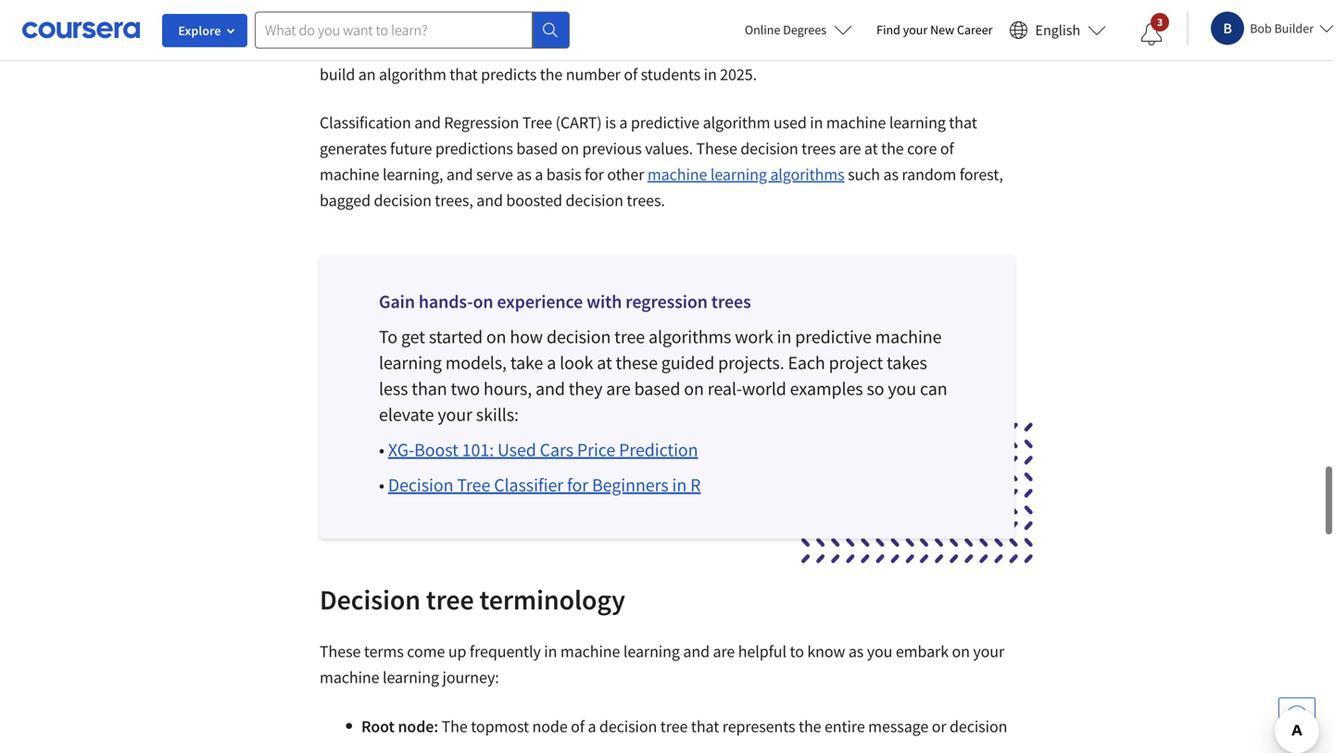 Task type: locate. For each thing, give the bounding box(es) containing it.
1 vertical spatial •
[[379, 474, 385, 497]]

used down if
[[948, 38, 981, 59]]

1 vertical spatial your
[[438, 403, 473, 426]]

1 vertical spatial used
[[774, 112, 807, 133]]

at inside the classification and regression tree (cart) is a predictive algorithm used in machine learning that generates future predictions based on previous values. these decision trees are at the core of machine learning, and serve as a basis for other
[[865, 138, 878, 159]]

and left "helpful"
[[683, 641, 710, 662]]

1 horizontal spatial regression
[[626, 290, 708, 313]]

learning,
[[383, 164, 443, 185]]

0 vertical spatial algorithms
[[771, 164, 845, 185]]

frequently
[[470, 641, 541, 662]]

1 horizontal spatial used
[[948, 38, 981, 59]]

gain hands-on experience with regression trees
[[379, 290, 751, 313]]

on down guided
[[684, 377, 704, 400]]

decision tree classifier for beginners in r link
[[388, 474, 701, 497]]

find your new career link
[[868, 19, 1002, 42]]

0 horizontal spatial predictive
[[631, 112, 700, 133]]

these inside the classification and regression tree (cart) is a predictive algorithm used in machine learning that generates future predictions based on previous values. these decision trees are at the core of machine learning, and serve as a basis for other
[[697, 138, 738, 159]]

algorithms inside to get started on how decision tree algorithms work in predictive machine learning models, take a look at these guided projects. each project takes less than two hours, and they are based on real-world examples so you can elevate your skills:
[[649, 325, 732, 348]]

be down 2022.
[[927, 38, 945, 59]]

algorithms up guided
[[649, 325, 732, 348]]

0 vertical spatial •
[[379, 438, 385, 461]]

0 horizontal spatial regression
[[332, 0, 403, 7]]

1 horizontal spatial students
[[740, 12, 799, 33]]

are inside the classification and regression tree (cart) is a predictive algorithm used in machine learning that generates future predictions based on previous values. these decision trees are at the core of machine learning, and serve as a basis for other
[[839, 138, 861, 159]]

0 horizontal spatial that
[[450, 64, 478, 85]]

in right work
[[777, 325, 792, 348]]

trees.
[[627, 190, 665, 211]]

to left know
[[790, 641, 804, 662]]

0 horizontal spatial are
[[606, 377, 631, 400]]

these inside these terms come up frequently in machine learning and are helpful to know as you embark on your machine learning journey:
[[320, 641, 361, 662]]

as up the boosted
[[517, 164, 532, 185]]

in right "frequently"
[[544, 641, 557, 662]]

values.
[[645, 138, 693, 159]]

0 vertical spatial these
[[697, 138, 738, 159]]

in
[[984, 0, 997, 7], [704, 64, 717, 85], [810, 112, 823, 133], [777, 325, 792, 348], [673, 474, 687, 497], [544, 641, 557, 662]]

0 horizontal spatial to
[[790, 641, 804, 662]]

0 horizontal spatial 2025.
[[320, 12, 357, 33]]

1 horizontal spatial algorithms
[[771, 164, 845, 185]]

0 horizontal spatial algorithms
[[649, 325, 732, 348]]

can
[[437, 0, 462, 7], [472, 12, 496, 33], [899, 38, 924, 59], [920, 377, 948, 400]]

on inside the classification and regression tree (cart) is a predictive algorithm used in machine learning that generates future predictions based on previous values. these decision trees are at the core of machine learning, and serve as a basis for other
[[561, 138, 579, 159]]

plot
[[499, 12, 527, 33]]

used up the 'machine learning algorithms' link
[[774, 112, 807, 133]]

0 horizontal spatial as
[[517, 164, 532, 185]]

0 vertical spatial at
[[865, 138, 878, 159]]

the right if
[[984, 12, 1007, 33]]

1 vertical spatial how
[[510, 325, 543, 348]]

these up the 'machine learning algorithms' link
[[697, 138, 738, 159]]

1 horizontal spatial at
[[865, 138, 878, 159]]

regression down between
[[766, 38, 838, 59]]

a
[[499, 0, 507, 7], [383, 12, 391, 33], [620, 112, 628, 133], [535, 164, 543, 185], [547, 351, 556, 374], [588, 716, 596, 737]]

a regression tree can help a university predict how many bachelor's degree students there will be in 2025. on a graph, one can plot the number of degree-holding students between 2010 and 2022. if the number of university graduates increases linearly each year, then regression analysis can be used to build an algorithm that predicts the number of students in 2025.
[[320, 0, 1007, 85]]

be up if
[[964, 0, 981, 7]]

2 horizontal spatial regression
[[766, 38, 838, 59]]

2 horizontal spatial that
[[949, 112, 978, 133]]

1 horizontal spatial 2025.
[[720, 64, 757, 85]]

2 horizontal spatial your
[[974, 641, 1005, 662]]

1 vertical spatial university
[[395, 38, 462, 59]]

0 vertical spatial tree
[[523, 112, 553, 133]]

1 vertical spatial are
[[606, 377, 631, 400]]

the inside the classification and regression tree (cart) is a predictive algorithm used in machine learning that generates future predictions based on previous values. these decision trees are at the core of machine learning, and serve as a basis for other
[[882, 138, 904, 159]]

degrees
[[783, 21, 827, 38]]

1 horizontal spatial algorithm
[[703, 112, 771, 133]]

be
[[964, 0, 981, 7], [927, 38, 945, 59]]

regression up on
[[332, 0, 403, 7]]

1 horizontal spatial be
[[964, 0, 981, 7]]

in up machine learning algorithms
[[810, 112, 823, 133]]

0 horizontal spatial tree
[[457, 474, 491, 497]]

are inside to get started on how decision tree algorithms work in predictive machine learning models, take a look at these guided projects. each project takes less than two hours, and they are based on real-world examples so you can elevate your skills:
[[606, 377, 631, 400]]

random
[[902, 164, 957, 185]]

takes
[[887, 351, 928, 374]]

your down two
[[438, 403, 473, 426]]

a right take
[[547, 351, 556, 374]]

2025. down then
[[720, 64, 757, 85]]

0 vertical spatial trees
[[802, 138, 836, 159]]

1 horizontal spatial trees
[[802, 138, 836, 159]]

on up basis
[[561, 138, 579, 159]]

take
[[511, 351, 543, 374]]

for right basis
[[585, 164, 604, 185]]

the left core
[[882, 138, 904, 159]]

1 vertical spatial based
[[635, 377, 681, 400]]

is
[[605, 112, 616, 133]]

at
[[865, 138, 878, 159], [597, 351, 612, 374]]

that
[[450, 64, 478, 85], [949, 112, 978, 133], [691, 716, 719, 737]]

to right new
[[984, 38, 999, 59]]

1 horizontal spatial how
[[634, 0, 663, 7]]

price
[[577, 438, 616, 461]]

number
[[556, 12, 611, 33], [320, 38, 375, 59], [566, 64, 621, 85]]

are down these
[[606, 377, 631, 400]]

you down the takes
[[888, 377, 917, 400]]

2 • from the top
[[379, 474, 385, 497]]

examples
[[790, 377, 863, 400]]

predictive inside the classification and regression tree (cart) is a predictive algorithm used in machine learning that generates future predictions based on previous values. these decision trees are at the core of machine learning, and serve as a basis for other
[[631, 112, 700, 133]]

future
[[390, 138, 432, 159]]

boost
[[414, 438, 459, 461]]

0 vertical spatial to
[[984, 38, 999, 59]]

prediction
[[619, 438, 698, 461]]

learning inside to get started on how decision tree algorithms work in predictive machine learning models, take a look at these guided projects. each project takes less than two hours, and they are based on real-world examples so you can elevate your skills:
[[379, 351, 442, 374]]

used
[[948, 38, 981, 59], [774, 112, 807, 133]]

machine up the takes
[[876, 325, 942, 348]]

find your new career
[[877, 21, 993, 38]]

0 horizontal spatial at
[[597, 351, 612, 374]]

year,
[[695, 38, 728, 59]]

based down these
[[635, 377, 681, 400]]

0 vertical spatial regression
[[332, 0, 403, 7]]

1 vertical spatial for
[[567, 474, 589, 497]]

on up the started
[[473, 290, 494, 313]]

projects.
[[718, 351, 785, 374]]

0 horizontal spatial how
[[510, 325, 543, 348]]

in inside these terms come up frequently in machine learning and are helpful to know as you embark on your machine learning journey:
[[544, 641, 557, 662]]

0 vertical spatial used
[[948, 38, 981, 59]]

tree up these
[[615, 325, 645, 348]]

2 horizontal spatial students
[[834, 0, 893, 7]]

classifier
[[494, 474, 564, 497]]

that up forest,
[[949, 112, 978, 133]]

2 horizontal spatial as
[[884, 164, 899, 185]]

hours,
[[484, 377, 532, 400]]

can down the takes
[[920, 377, 948, 400]]

your down there on the right top of the page
[[903, 21, 928, 38]]

1 vertical spatial these
[[320, 641, 361, 662]]

students
[[834, 0, 893, 7], [740, 12, 799, 33], [641, 64, 701, 85]]

one
[[442, 12, 468, 33]]

embark
[[896, 641, 949, 662]]

a right the is
[[620, 112, 628, 133]]

bachelor's
[[709, 0, 780, 7]]

are left "helpful"
[[713, 641, 735, 662]]

work
[[735, 325, 774, 348]]

degree
[[783, 0, 830, 7]]

1 vertical spatial tree
[[457, 474, 491, 497]]

predictive inside to get started on how decision tree algorithms work in predictive machine learning models, take a look at these guided projects. each project takes less than two hours, and they are based on real-world examples so you can elevate your skills:
[[795, 325, 872, 348]]

2010
[[866, 12, 899, 33]]

university up plot
[[511, 0, 578, 7]]

online
[[745, 21, 781, 38]]

guided
[[662, 351, 715, 374]]

1 vertical spatial algorithm
[[703, 112, 771, 133]]

predictive up project
[[795, 325, 872, 348]]

machine down generates
[[320, 164, 380, 185]]

0 horizontal spatial students
[[641, 64, 701, 85]]

of right core
[[941, 138, 954, 159]]

tree left the (cart)
[[523, 112, 553, 133]]

tree
[[407, 0, 434, 7], [615, 325, 645, 348], [426, 582, 474, 617], [661, 716, 688, 737]]

0 vertical spatial that
[[450, 64, 478, 85]]

• decision tree classifier for beginners in r
[[379, 474, 701, 497]]

1 horizontal spatial to
[[984, 38, 999, 59]]

1 • from the top
[[379, 438, 385, 461]]

0 vertical spatial are
[[839, 138, 861, 159]]

as right know
[[849, 641, 864, 662]]

predictive up values.
[[631, 112, 700, 133]]

2025. down a at the left of the page
[[320, 12, 357, 33]]

algorithm inside a regression tree can help a university predict how many bachelor's degree students there will be in 2025. on a graph, one can plot the number of degree-holding students between 2010 and 2022. if the number of university graduates increases linearly each year, then regression analysis can be used to build an algorithm that predicts the number of students in 2025.
[[379, 64, 447, 85]]

1 vertical spatial that
[[949, 112, 978, 133]]

1 horizontal spatial are
[[713, 641, 735, 662]]

build
[[320, 64, 355, 85]]

coursera image
[[22, 15, 140, 45]]

as
[[517, 164, 532, 185], [884, 164, 899, 185], [849, 641, 864, 662]]

trees inside the classification and regression tree (cart) is a predictive algorithm used in machine learning that generates future predictions based on previous values. these decision trees are at the core of machine learning, and serve as a basis for other
[[802, 138, 836, 159]]

2 horizontal spatial are
[[839, 138, 861, 159]]

number up 'build'
[[320, 38, 375, 59]]

0 vertical spatial algorithm
[[379, 64, 447, 85]]

decision down boost
[[388, 474, 454, 497]]

students up 2010 in the right of the page
[[834, 0, 893, 7]]

2 vertical spatial number
[[566, 64, 621, 85]]

the
[[442, 716, 468, 737]]

2 vertical spatial that
[[691, 716, 719, 737]]

get
[[401, 325, 425, 348]]

1 vertical spatial students
[[740, 12, 799, 33]]

how up degree-
[[634, 0, 663, 7]]

decision up terms
[[320, 582, 421, 617]]

1 vertical spatial algorithms
[[649, 325, 732, 348]]

tree down 101:
[[457, 474, 491, 497]]

and down take
[[536, 377, 565, 400]]

university
[[511, 0, 578, 7], [395, 38, 462, 59]]

0 horizontal spatial based
[[517, 138, 558, 159]]

decision up look
[[547, 325, 611, 348]]

machine down terms
[[320, 667, 380, 688]]

these
[[616, 351, 658, 374]]

root
[[361, 716, 395, 737]]

0 vertical spatial 2025.
[[320, 12, 357, 33]]

core
[[908, 138, 937, 159]]

xg-boost 101: used cars price prediction link
[[388, 438, 698, 461]]

of down linearly
[[624, 64, 638, 85]]

on
[[360, 12, 380, 33]]

0 horizontal spatial algorithm
[[379, 64, 447, 85]]

and up trees,
[[447, 164, 473, 185]]

students down bachelor's
[[740, 12, 799, 33]]

on inside these terms come up frequently in machine learning and are helpful to know as you embark on your machine learning journey:
[[952, 641, 970, 662]]

less
[[379, 377, 408, 400]]

that inside a regression tree can help a university predict how many bachelor's degree students there will be in 2025. on a graph, one can plot the number of degree-holding students between 2010 and 2022. if the number of university graduates increases linearly each year, then regression analysis can be used to build an algorithm that predicts the number of students in 2025.
[[450, 64, 478, 85]]

a inside to get started on how decision tree algorithms work in predictive machine learning models, take a look at these guided projects. each project takes less than two hours, and they are based on real-world examples so you can elevate your skills:
[[547, 351, 556, 374]]

you inside these terms come up frequently in machine learning and are helpful to know as you embark on your machine learning journey:
[[867, 641, 893, 662]]

and down there on the right top of the page
[[902, 12, 928, 33]]

as inside the classification and regression tree (cart) is a predictive algorithm used in machine learning that generates future predictions based on previous values. these decision trees are at the core of machine learning, and serve as a basis for other
[[517, 164, 532, 185]]

are
[[839, 138, 861, 159], [606, 377, 631, 400], [713, 641, 735, 662]]

trees
[[802, 138, 836, 159], [712, 290, 751, 313]]

come
[[407, 641, 445, 662]]

2 vertical spatial your
[[974, 641, 1005, 662]]

1 horizontal spatial your
[[903, 21, 928, 38]]

based up basis
[[517, 138, 558, 159]]

1 horizontal spatial tree
[[523, 112, 553, 133]]

decision down learning,
[[374, 190, 432, 211]]

decision right or
[[950, 716, 1008, 737]]

1 horizontal spatial based
[[635, 377, 681, 400]]

0 horizontal spatial university
[[395, 38, 462, 59]]

0 vertical spatial based
[[517, 138, 558, 159]]

2 vertical spatial regression
[[626, 290, 708, 313]]

0 vertical spatial university
[[511, 0, 578, 7]]

1 horizontal spatial these
[[697, 138, 738, 159]]

are up such
[[839, 138, 861, 159]]

your inside to get started on how decision tree algorithms work in predictive machine learning models, take a look at these guided projects. each project takes less than two hours, and they are based on real-world examples so you can elevate your skills:
[[438, 403, 473, 426]]

1 vertical spatial trees
[[712, 290, 751, 313]]

you inside to get started on how decision tree algorithms work in predictive machine learning models, take a look at these guided projects. each project takes less than two hours, and they are based on real-world examples so you can elevate your skills:
[[888, 377, 917, 400]]

in inside to get started on how decision tree algorithms work in predictive machine learning models, take a look at these guided projects. each project takes less than two hours, and they are based on real-world examples so you can elevate your skills:
[[777, 325, 792, 348]]

linearly
[[605, 38, 656, 59]]

1 vertical spatial at
[[597, 351, 612, 374]]

0 vertical spatial how
[[634, 0, 663, 7]]

0 vertical spatial you
[[888, 377, 917, 400]]

decision
[[741, 138, 799, 159], [374, 190, 432, 211], [566, 190, 624, 211], [547, 325, 611, 348], [600, 716, 657, 737], [950, 716, 1008, 737]]

and inside such as random forest, bagged decision trees, and boosted decision trees.
[[477, 190, 503, 211]]

that down graduates
[[450, 64, 478, 85]]

1 horizontal spatial predictive
[[795, 325, 872, 348]]

algorithm right an
[[379, 64, 447, 85]]

number down predict
[[556, 12, 611, 33]]

for down price
[[567, 474, 589, 497]]

• down elevate
[[379, 474, 385, 497]]

0 vertical spatial predictive
[[631, 112, 700, 133]]

0 horizontal spatial your
[[438, 403, 473, 426]]

2 vertical spatial students
[[641, 64, 701, 85]]

algorithms left such
[[771, 164, 845, 185]]

previous
[[583, 138, 642, 159]]

1 vertical spatial to
[[790, 641, 804, 662]]

in inside the classification and regression tree (cart) is a predictive algorithm used in machine learning that generates future predictions based on previous values. these decision trees are at the core of machine learning, and serve as a basis for other
[[810, 112, 823, 133]]

(cart)
[[556, 112, 602, 133]]

machine learning algorithms
[[648, 164, 845, 185]]

1 vertical spatial regression
[[766, 38, 838, 59]]

and down serve at the top of the page
[[477, 190, 503, 211]]

and
[[902, 12, 928, 33], [415, 112, 441, 133], [447, 164, 473, 185], [477, 190, 503, 211], [536, 377, 565, 400], [683, 641, 710, 662]]

None search field
[[255, 12, 570, 49]]

at up such
[[865, 138, 878, 159]]

0 vertical spatial be
[[964, 0, 981, 7]]

xg-
[[388, 438, 414, 461]]

0 horizontal spatial used
[[774, 112, 807, 133]]

graph,
[[395, 12, 439, 33]]

students down each
[[641, 64, 701, 85]]

as inside such as random forest, bagged decision trees, and boosted decision trees.
[[884, 164, 899, 185]]

• left xg-
[[379, 438, 385, 461]]

classification
[[320, 112, 411, 133]]

that left represents
[[691, 716, 719, 737]]

algorithm up the 'machine learning algorithms' link
[[703, 112, 771, 133]]

tree up graph,
[[407, 0, 434, 7]]

1 vertical spatial you
[[867, 641, 893, 662]]

explore
[[178, 22, 221, 39]]

english
[[1036, 21, 1081, 39]]

predictive
[[631, 112, 700, 133], [795, 325, 872, 348]]

1 horizontal spatial as
[[849, 641, 864, 662]]

used
[[498, 438, 536, 461]]

an
[[358, 64, 376, 85]]

algorithms
[[771, 164, 845, 185], [649, 325, 732, 348]]

look
[[560, 351, 594, 374]]

decision down basis
[[566, 190, 624, 211]]

1 horizontal spatial university
[[511, 0, 578, 7]]

you left embark
[[867, 641, 893, 662]]

1 vertical spatial be
[[927, 38, 945, 59]]

to
[[984, 38, 999, 59], [790, 641, 804, 662]]

decision up the 'machine learning algorithms' link
[[741, 138, 799, 159]]

skills:
[[476, 403, 519, 426]]

1 vertical spatial predictive
[[795, 325, 872, 348]]

0 vertical spatial for
[[585, 164, 604, 185]]

trees up work
[[712, 290, 751, 313]]

0 horizontal spatial these
[[320, 641, 361, 662]]

regression
[[332, 0, 403, 7], [766, 38, 838, 59], [626, 290, 708, 313]]

regression right with
[[626, 290, 708, 313]]

number down increases
[[566, 64, 621, 85]]

these left terms
[[320, 641, 361, 662]]

in down the year,
[[704, 64, 717, 85]]

at inside to get started on how decision tree algorithms work in predictive machine learning models, take a look at these guided projects. each project takes less than two hours, and they are based on real-world examples so you can elevate your skills:
[[597, 351, 612, 374]]

0 vertical spatial your
[[903, 21, 928, 38]]

on right embark
[[952, 641, 970, 662]]

based inside to get started on how decision tree algorithms work in predictive machine learning models, take a look at these guided projects. each project takes less than two hours, and they are based on real-world examples so you can elevate your skills:
[[635, 377, 681, 400]]

trees up the 'machine learning algorithms' link
[[802, 138, 836, 159]]

2 vertical spatial are
[[713, 641, 735, 662]]

0 horizontal spatial be
[[927, 38, 945, 59]]



Task type: vqa. For each thing, say whether or not it's contained in the screenshot.
Flexible Learning 'image' at bottom right
no



Task type: describe. For each thing, give the bounding box(es) containing it.
online degrees button
[[730, 9, 868, 50]]

a right on
[[383, 12, 391, 33]]

of down predict
[[614, 12, 628, 33]]

beginners
[[592, 474, 669, 497]]

can inside to get started on how decision tree algorithms work in predictive machine learning models, take a look at these guided projects. each project takes less than two hours, and they are based on real-world examples so you can elevate your skills:
[[920, 377, 948, 400]]

two
[[451, 377, 480, 400]]

trees,
[[435, 190, 473, 211]]

for inside the classification and regression tree (cart) is a predictive algorithm used in machine learning that generates future predictions based on previous values. these decision trees are at the core of machine learning, and serve as a basis for other
[[585, 164, 604, 185]]

machine learning algorithms link
[[648, 164, 845, 185]]

if
[[972, 12, 981, 33]]

in up career
[[984, 0, 997, 7]]

classification and regression tree (cart) is a predictive algorithm used in machine learning that generates future predictions based on previous values. these decision trees are at the core of machine learning, and serve as a basis for other
[[320, 112, 978, 185]]

machine down values.
[[648, 164, 708, 185]]

a left basis
[[535, 164, 543, 185]]

as inside these terms come up frequently in machine learning and are helpful to know as you embark on your machine learning journey:
[[849, 641, 864, 662]]

builder
[[1275, 20, 1314, 37]]

• xg-boost 101: used cars price prediction
[[379, 438, 698, 461]]

of down on
[[378, 38, 392, 59]]

of inside the classification and regression tree (cart) is a predictive algorithm used in machine learning that generates future predictions based on previous values. these decision trees are at the core of machine learning, and serve as a basis for other
[[941, 138, 954, 159]]

tree inside the classification and regression tree (cart) is a predictive algorithm used in machine learning that generates future predictions based on previous values. these decision trees are at the core of machine learning, and serve as a basis for other
[[523, 112, 553, 133]]

explore button
[[162, 14, 247, 47]]

r
[[691, 474, 701, 497]]

the left entire
[[799, 716, 822, 737]]

started
[[429, 325, 483, 348]]

analysis
[[841, 38, 896, 59]]

find
[[877, 21, 901, 38]]

bob builder
[[1251, 20, 1314, 37]]

can up one
[[437, 0, 462, 7]]

decision inside to get started on how decision tree algorithms work in predictive machine learning models, take a look at these guided projects. each project takes less than two hours, and they are based on real-world examples so you can elevate your skills:
[[547, 325, 611, 348]]

how inside a regression tree can help a university predict how many bachelor's degree students there will be in 2025. on a graph, one can plot the number of degree-holding students between 2010 and 2022. if the number of university graduates increases linearly each year, then regression analysis can be used to build an algorithm that predicts the number of students in 2025.
[[634, 0, 663, 7]]

machine inside to get started on how decision tree algorithms work in predictive machine learning models, take a look at these guided projects. each project takes less than two hours, and they are based on real-world examples so you can elevate your skills:
[[876, 325, 942, 348]]

help
[[465, 0, 496, 7]]

how inside to get started on how decision tree algorithms work in predictive machine learning models, take a look at these guided projects. each project takes less than two hours, and they are based on real-world examples so you can elevate your skills:
[[510, 325, 543, 348]]

such
[[848, 164, 881, 185]]

on up models,
[[486, 325, 506, 348]]

topmost
[[471, 716, 529, 737]]

show notifications image
[[1141, 23, 1163, 45]]

to
[[379, 325, 398, 348]]

What do you want to learn? text field
[[255, 12, 533, 49]]

represents
[[723, 716, 796, 737]]

each
[[788, 351, 826, 374]]

such as random forest, bagged decision trees, and boosted decision trees.
[[320, 164, 1004, 211]]

or
[[932, 716, 947, 737]]

to inside a regression tree can help a university predict how many bachelor's degree students there will be in 2025. on a graph, one can plot the number of degree-holding students between 2010 and 2022. if the number of university graduates increases linearly each year, then regression analysis can be used to build an algorithm that predicts the number of students in 2025.
[[984, 38, 999, 59]]

learning inside the classification and regression tree (cart) is a predictive algorithm used in machine learning that generates future predictions based on previous values. these decision trees are at the core of machine learning, and serve as a basis for other
[[890, 112, 946, 133]]

bagged
[[320, 190, 371, 211]]

to inside these terms come up frequently in machine learning and are helpful to know as you embark on your machine learning journey:
[[790, 641, 804, 662]]

a up plot
[[499, 0, 507, 7]]

than
[[412, 377, 447, 400]]

degree-
[[631, 12, 684, 33]]

0 vertical spatial number
[[556, 12, 611, 33]]

machine down terminology
[[561, 641, 620, 662]]

holding
[[684, 12, 736, 33]]

terminology
[[480, 582, 626, 617]]

journey:
[[443, 667, 499, 688]]

can down help
[[472, 12, 496, 33]]

0 vertical spatial decision
[[388, 474, 454, 497]]

helpful
[[738, 641, 787, 662]]

tree down these terms come up frequently in machine learning and are helpful to know as you embark on your machine learning journey:
[[661, 716, 688, 737]]

other
[[607, 164, 645, 185]]

node:
[[398, 716, 439, 737]]

tree inside to get started on how decision tree algorithms work in predictive machine learning models, take a look at these guided projects. each project takes less than two hours, and they are based on real-world examples so you can elevate your skills:
[[615, 325, 645, 348]]

terms
[[364, 641, 404, 662]]

know
[[808, 641, 846, 662]]

used inside a regression tree can help a university predict how many bachelor's degree students there will be in 2025. on a graph, one can plot the number of degree-holding students between 2010 and 2022. if the number of university graduates increases linearly each year, then regression analysis can be used to build an algorithm that predicts the number of students in 2025.
[[948, 38, 981, 59]]

root node: the topmost node of a decision tree that represents the entire message or decision
[[361, 716, 1008, 737]]

a right node
[[588, 716, 596, 737]]

and inside a regression tree can help a university predict how many bachelor's degree students there will be in 2025. on a graph, one can plot the number of degree-holding students between 2010 and 2022. if the number of university graduates increases linearly each year, then regression analysis can be used to build an algorithm that predicts the number of students in 2025.
[[902, 12, 928, 33]]

of right node
[[571, 716, 585, 737]]

project
[[829, 351, 883, 374]]

real-
[[708, 377, 742, 400]]

used inside the classification and regression tree (cart) is a predictive algorithm used in machine learning that generates future predictions based on previous values. these decision trees are at the core of machine learning, and serve as a basis for other
[[774, 112, 807, 133]]

the right plot
[[530, 12, 553, 33]]

1 horizontal spatial that
[[691, 716, 719, 737]]

based inside the classification and regression tree (cart) is a predictive algorithm used in machine learning that generates future predictions based on previous values. these decision trees are at the core of machine learning, and serve as a basis for other
[[517, 138, 558, 159]]

forest,
[[960, 164, 1004, 185]]

101:
[[462, 438, 494, 461]]

• for • decision tree classifier for beginners in r
[[379, 474, 385, 497]]

generates
[[320, 138, 387, 159]]

1 vertical spatial number
[[320, 38, 375, 59]]

tree up up
[[426, 582, 474, 617]]

and inside these terms come up frequently in machine learning and are helpful to know as you embark on your machine learning journey:
[[683, 641, 710, 662]]

1 vertical spatial decision
[[320, 582, 421, 617]]

decision inside the classification and regression tree (cart) is a predictive algorithm used in machine learning that generates future predictions based on previous values. these decision trees are at the core of machine learning, and serve as a basis for other
[[741, 138, 799, 159]]

regression
[[444, 112, 519, 133]]

• for • xg-boost 101: used cars price prediction
[[379, 438, 385, 461]]

cars
[[540, 438, 574, 461]]

career
[[957, 21, 993, 38]]

and inside to get started on how decision tree algorithms work in predictive machine learning models, take a look at these guided projects. each project takes less than two hours, and they are based on real-world examples so you can elevate your skills:
[[536, 377, 565, 400]]

the down increases
[[540, 64, 563, 85]]

then
[[731, 38, 763, 59]]

algorithm inside the classification and regression tree (cart) is a predictive algorithm used in machine learning that generates future predictions based on previous values. these decision trees are at the core of machine learning, and serve as a basis for other
[[703, 112, 771, 133]]

tree inside a regression tree can help a university predict how many bachelor's degree students there will be in 2025. on a graph, one can plot the number of degree-holding students between 2010 and 2022. if the number of university graduates increases linearly each year, then regression analysis can be used to build an algorithm that predicts the number of students in 2025.
[[407, 0, 434, 7]]

are inside these terms come up frequently in machine learning and are helpful to know as you embark on your machine learning journey:
[[713, 641, 735, 662]]

decision down these terms come up frequently in machine learning and are helpful to know as you embark on your machine learning journey:
[[600, 716, 657, 737]]

in left r
[[673, 474, 687, 497]]

up
[[448, 641, 467, 662]]

english button
[[1002, 0, 1114, 60]]

and up future
[[415, 112, 441, 133]]

models,
[[446, 351, 507, 374]]

bob
[[1251, 20, 1272, 37]]

predict
[[581, 0, 630, 7]]

decision tree terminology
[[320, 582, 626, 617]]

2022.
[[932, 12, 969, 33]]

1 vertical spatial 2025.
[[720, 64, 757, 85]]

your inside these terms come up frequently in machine learning and are helpful to know as you embark on your machine learning journey:
[[974, 641, 1005, 662]]

so
[[867, 377, 885, 400]]

boosted
[[506, 190, 563, 211]]

many
[[667, 0, 705, 7]]

these terms come up frequently in machine learning and are helpful to know as you embark on your machine learning journey:
[[320, 641, 1005, 688]]

help center image
[[1287, 705, 1309, 728]]

3
[[1158, 15, 1164, 29]]

can left new
[[899, 38, 924, 59]]

hands-
[[419, 290, 473, 313]]

with
[[587, 290, 622, 313]]

machine up such
[[827, 112, 886, 133]]

serve
[[476, 164, 513, 185]]

0 vertical spatial students
[[834, 0, 893, 7]]

0 horizontal spatial trees
[[712, 290, 751, 313]]

3 button
[[1126, 12, 1178, 57]]

that inside the classification and regression tree (cart) is a predictive algorithm used in machine learning that generates future predictions based on previous values. these decision trees are at the core of machine learning, and serve as a basis for other
[[949, 112, 978, 133]]

increases
[[537, 38, 602, 59]]

message
[[869, 716, 929, 737]]

new
[[931, 21, 955, 38]]



